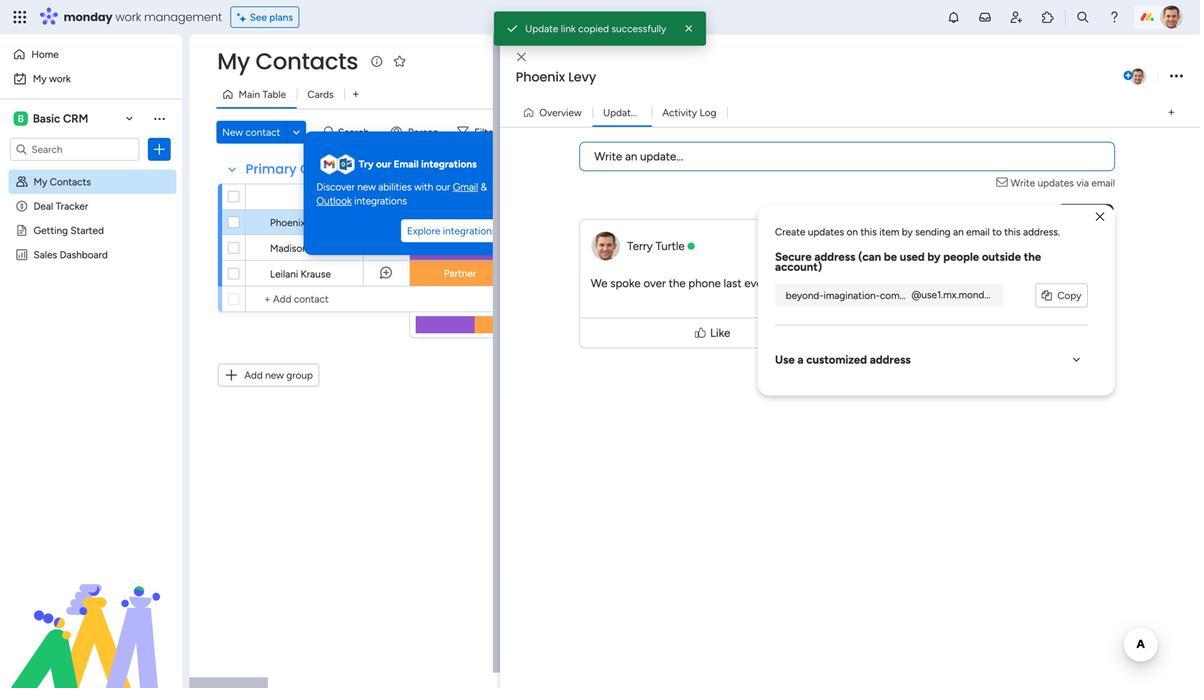 Task type: describe. For each thing, give the bounding box(es) containing it.
like button
[[583, 311, 843, 354]]

primary contacts
[[246, 160, 360, 178]]

options image
[[1170, 67, 1183, 86]]

management
[[144, 9, 222, 25]]

integrations inside "explore integrations" button
[[443, 225, 497, 237]]

Search in workspace field
[[30, 141, 119, 158]]

table
[[263, 88, 286, 100]]

Search field
[[334, 122, 377, 142]]

main
[[239, 88, 260, 100]]

public board image
[[15, 224, 29, 237]]

phoenix inside "field"
[[516, 68, 565, 86]]

0 horizontal spatial phoenix
[[270, 216, 305, 229]]

on
[[847, 226, 858, 238]]

successfully
[[612, 23, 666, 35]]

Primary Contacts field
[[242, 160, 364, 179]]

1 customer from the top
[[438, 216, 482, 228]]

invite members image
[[1010, 10, 1024, 24]]

lottie animation image
[[0, 544, 182, 688]]

beyond-
[[786, 289, 824, 301]]

updates / 1
[[603, 106, 654, 119]]

copy button
[[1036, 284, 1087, 307]]

imagination-
[[824, 289, 880, 301]]

pinned
[[1078, 206, 1108, 219]]

dapulse addbtn image
[[1124, 71, 1133, 81]]

lottie animation element
[[0, 544, 182, 688]]

notifications image
[[947, 10, 961, 24]]

home option
[[9, 43, 174, 66]]

address inside secure address (can be used by people outside the account)
[[815, 250, 856, 264]]

terry turtle
[[627, 239, 685, 253]]

main table button
[[216, 83, 297, 106]]

dapulse x slim image
[[1096, 212, 1105, 222]]

update...
[[640, 150, 684, 163]]

envelope o image
[[997, 175, 1011, 190]]

create updates on this item by sending an email to this address.
[[775, 226, 1060, 238]]

dashboard
[[60, 249, 108, 261]]

copy
[[1058, 289, 1082, 301]]

updates
[[603, 106, 641, 119]]

monday marketplace image
[[1041, 10, 1055, 24]]

leilani
[[270, 268, 298, 280]]

workspace image
[[14, 111, 28, 126]]

a
[[798, 353, 804, 367]]

options image
[[152, 142, 166, 156]]

select product image
[[13, 10, 27, 24]]

add new group
[[244, 369, 313, 381]]

+ Add contact text field
[[253, 291, 403, 308]]

workspace options image
[[152, 111, 166, 126]]

update link copied successfully
[[525, 23, 666, 35]]

cards
[[308, 88, 334, 100]]

type
[[449, 191, 471, 203]]

outside
[[982, 250, 1021, 264]]

help button
[[1128, 647, 1177, 671]]

account)
[[775, 260, 822, 274]]

tracker
[[56, 200, 88, 212]]

b
[[18, 113, 24, 125]]

just now
[[1028, 235, 1066, 247]]

beyond-imagination-company_pulse_6217459073_f7cfd94e5cfeec25eb93__51226247
[[786, 289, 1173, 301]]

customized
[[806, 353, 867, 367]]

list box containing my contacts
[[0, 167, 182, 460]]

with
[[414, 181, 433, 193]]

last
[[724, 276, 742, 290]]

turtle
[[656, 239, 685, 253]]

try our email integrations
[[359, 158, 477, 170]]

overview
[[539, 106, 582, 119]]

1 vertical spatial email
[[966, 226, 990, 238]]

1 horizontal spatial add view image
[[1169, 107, 1175, 118]]

/
[[644, 106, 647, 119]]

add to favorites image
[[393, 54, 407, 68]]

public dashboard image
[[15, 248, 29, 261]]

create
[[775, 226, 806, 238]]

write updates via email
[[1011, 177, 1115, 189]]

2 customer from the top
[[438, 241, 482, 254]]

@use1.mx.monday.com
[[912, 289, 1017, 301]]

2 this from the left
[[1004, 226, 1021, 238]]

1 vertical spatial my contacts
[[34, 176, 91, 188]]

1 horizontal spatial address
[[870, 353, 911, 367]]

leilani krause
[[270, 268, 331, 280]]

my work option
[[9, 67, 174, 90]]

contact
[[309, 190, 346, 203]]

cards button
[[297, 83, 344, 106]]

my work
[[33, 73, 71, 85]]

write for write an update...
[[594, 150, 622, 163]]

see plans button
[[231, 6, 299, 28]]

an inside button
[[625, 150, 637, 163]]

deal
[[34, 200, 53, 212]]

new contact button
[[216, 121, 286, 144]]

explore integrations button
[[401, 219, 502, 242]]

updates for secure address (can be used by people outside the account)
[[1038, 177, 1074, 189]]

&
[[481, 181, 487, 193]]

activity
[[662, 106, 697, 119]]

0 vertical spatial our
[[376, 158, 391, 170]]

show board description image
[[368, 54, 385, 69]]

monday
[[64, 9, 113, 25]]

over
[[644, 276, 666, 290]]

1 vertical spatial levy
[[308, 216, 329, 229]]

used
[[900, 250, 925, 264]]

try
[[359, 158, 374, 170]]

phoenix levy inside phoenix levy "field"
[[516, 68, 596, 86]]

outlook
[[316, 195, 352, 207]]

people
[[943, 250, 979, 264]]

deal tracker
[[34, 200, 88, 212]]

0 horizontal spatial terry turtle image
[[1129, 67, 1147, 86]]

discover
[[316, 181, 355, 193]]

use a customized address
[[775, 353, 911, 367]]

like
[[710, 326, 730, 340]]

outlook button
[[316, 194, 352, 208]]

updates for use a customized address
[[808, 226, 844, 238]]

be
[[884, 250, 897, 264]]

0 vertical spatial add view image
[[353, 89, 359, 99]]

workspace selection element
[[14, 110, 90, 127]]



Task type: locate. For each thing, give the bounding box(es) containing it.
new inside discover new abilities with our gmail & outlook integrations
[[357, 181, 376, 193]]

write inside button
[[594, 150, 622, 163]]

new
[[222, 126, 243, 138]]

1 vertical spatial add view image
[[1169, 107, 1175, 118]]

angle down image
[[293, 127, 300, 138]]

1
[[650, 106, 654, 119]]

update feed image
[[978, 10, 992, 24]]

evening.
[[745, 276, 787, 290]]

1 horizontal spatial terry turtle image
[[1160, 6, 1183, 29]]

terry
[[627, 239, 653, 253]]

write for write updates via email
[[1011, 177, 1035, 189]]

1 vertical spatial our
[[436, 181, 450, 193]]

my contacts up deal tracker
[[34, 176, 91, 188]]

integrations up gmail
[[421, 158, 477, 170]]

Type field
[[446, 189, 475, 205]]

our right with
[[436, 181, 450, 193]]

My Contacts field
[[214, 45, 362, 77]]

updates left via
[[1038, 177, 1074, 189]]

0 horizontal spatial by
[[902, 226, 913, 238]]

address down on
[[815, 250, 856, 264]]

0 horizontal spatial email
[[966, 226, 990, 238]]

email
[[394, 158, 419, 170]]

gmail button
[[453, 180, 478, 194]]

updates
[[1038, 177, 1074, 189], [808, 226, 844, 238]]

0 horizontal spatial write
[[594, 150, 622, 163]]

help image
[[1107, 10, 1122, 24]]

0 vertical spatial phoenix levy
[[516, 68, 596, 86]]

0 vertical spatial address
[[815, 250, 856, 264]]

my inside option
[[33, 73, 47, 85]]

0 vertical spatial updates
[[1038, 177, 1074, 189]]

close image
[[517, 52, 526, 62]]

1 horizontal spatial email
[[1092, 177, 1115, 189]]

the inside secure address (can be used by people outside the account)
[[1024, 250, 1041, 264]]

1 vertical spatial address
[[870, 353, 911, 367]]

contacts
[[256, 45, 358, 77], [300, 160, 360, 178], [50, 176, 91, 188]]

1 vertical spatial integrations
[[354, 195, 407, 207]]

getting started
[[34, 224, 104, 236]]

we
[[591, 276, 608, 290]]

address right customized
[[870, 353, 911, 367]]

terry turtle image
[[1160, 6, 1183, 29], [1129, 67, 1147, 86]]

my
[[217, 45, 250, 77], [33, 73, 47, 85], [34, 176, 47, 188]]

sending
[[915, 226, 951, 238]]

help
[[1140, 652, 1165, 666]]

customer down "explore integrations"
[[438, 241, 482, 254]]

phoenix
[[516, 68, 565, 86], [270, 216, 305, 229]]

phone
[[689, 276, 721, 290]]

email
[[1092, 177, 1115, 189], [966, 226, 990, 238]]

doyle
[[310, 242, 336, 254]]

phoenix down close icon
[[516, 68, 565, 86]]

explore
[[407, 225, 440, 237]]

the down just
[[1024, 250, 1041, 264]]

new inside button
[[265, 369, 284, 381]]

madison
[[270, 242, 308, 254]]

overview button
[[517, 101, 593, 124]]

1 vertical spatial phoenix levy
[[270, 216, 329, 229]]

sales dashboard
[[34, 249, 108, 261]]

my contacts up table
[[217, 45, 358, 77]]

contacts inside primary contacts field
[[300, 160, 360, 178]]

contact
[[246, 126, 280, 138]]

secure address (can be used by people outside the account)
[[775, 250, 1041, 274]]

link
[[561, 23, 576, 35]]

1 vertical spatial an
[[953, 226, 964, 238]]

v2 search image
[[324, 124, 334, 140]]

integrations down type
[[443, 225, 497, 237]]

updates left on
[[808, 226, 844, 238]]

1 vertical spatial updates
[[808, 226, 844, 238]]

just now link
[[1015, 234, 1066, 248]]

krause
[[301, 268, 331, 280]]

filter
[[474, 126, 497, 138]]

an up people
[[953, 226, 964, 238]]

write an update... button
[[579, 142, 1115, 171]]

terry turtle image right help image
[[1160, 6, 1183, 29]]

new for add
[[265, 369, 284, 381]]

plans
[[269, 11, 293, 23]]

0 horizontal spatial address
[[815, 250, 856, 264]]

address.
[[1023, 226, 1060, 238]]

0 horizontal spatial work
[[49, 73, 71, 85]]

0 horizontal spatial levy
[[308, 216, 329, 229]]

work for monday
[[115, 9, 141, 25]]

0 vertical spatial new
[[357, 181, 376, 193]]

add view image
[[353, 89, 359, 99], [1169, 107, 1175, 118]]

1 vertical spatial by
[[928, 250, 941, 264]]

phoenix levy up madison doyle
[[270, 216, 329, 229]]

0 vertical spatial work
[[115, 9, 141, 25]]

2 vertical spatial integrations
[[443, 225, 497, 237]]

0 horizontal spatial an
[[625, 150, 637, 163]]

work inside option
[[49, 73, 71, 85]]

this right to
[[1004, 226, 1021, 238]]

0 vertical spatial terry turtle image
[[1160, 6, 1183, 29]]

contacts inside list box
[[50, 176, 91, 188]]

0 horizontal spatial phoenix levy
[[270, 216, 329, 229]]

new down try
[[357, 181, 376, 193]]

explore integrations
[[407, 225, 497, 237]]

new for discover
[[357, 181, 376, 193]]

0 vertical spatial by
[[902, 226, 913, 238]]

search everything image
[[1076, 10, 1090, 24]]

contacts for primary contacts field
[[300, 160, 360, 178]]

1 vertical spatial terry turtle image
[[1129, 67, 1147, 86]]

0 vertical spatial write
[[594, 150, 622, 163]]

contacts up discover
[[300, 160, 360, 178]]

(can
[[858, 250, 881, 264]]

started
[[70, 224, 104, 236]]

my down home
[[33, 73, 47, 85]]

1 vertical spatial the
[[669, 276, 686, 290]]

by
[[902, 226, 913, 238], [928, 250, 941, 264]]

work for my
[[49, 73, 71, 85]]

by right used
[[928, 250, 941, 264]]

1 horizontal spatial the
[[1024, 250, 1041, 264]]

contacts up tracker
[[50, 176, 91, 188]]

update link copied successfully alert
[[494, 11, 706, 46]]

1 vertical spatial phoenix
[[270, 216, 305, 229]]

person button
[[385, 121, 447, 144]]

abilities
[[378, 181, 412, 193]]

the
[[1024, 250, 1041, 264], [669, 276, 686, 290]]

1 this from the left
[[861, 226, 877, 238]]

basic
[[33, 112, 60, 125]]

0 vertical spatial customer
[[438, 216, 482, 228]]

we spoke over the phone last evening.
[[591, 276, 787, 290]]

1 horizontal spatial levy
[[568, 68, 596, 86]]

main table
[[239, 88, 286, 100]]

monday work management
[[64, 9, 222, 25]]

integrations down abilities
[[354, 195, 407, 207]]

by for used
[[928, 250, 941, 264]]

activity log
[[662, 106, 717, 119]]

0 horizontal spatial the
[[669, 276, 686, 290]]

discover new abilities with our gmail & outlook integrations
[[316, 181, 487, 207]]

just
[[1028, 235, 1044, 247]]

basic crm
[[33, 112, 88, 125]]

1 horizontal spatial write
[[1011, 177, 1035, 189]]

my work link
[[9, 67, 174, 90]]

0 horizontal spatial our
[[376, 158, 391, 170]]

the right 'over' at the top right
[[669, 276, 686, 290]]

1 horizontal spatial an
[[953, 226, 964, 238]]

1 horizontal spatial phoenix
[[516, 68, 565, 86]]

customer down type
[[438, 216, 482, 228]]

an left update...
[[625, 150, 637, 163]]

1 horizontal spatial work
[[115, 9, 141, 25]]

1 horizontal spatial new
[[357, 181, 376, 193]]

by for item
[[902, 226, 913, 238]]

item
[[879, 226, 899, 238]]

1 vertical spatial customer
[[438, 241, 482, 254]]

our right try
[[376, 158, 391, 170]]

sales
[[34, 249, 57, 261]]

0 horizontal spatial this
[[861, 226, 877, 238]]

our inside discover new abilities with our gmail & outlook integrations
[[436, 181, 450, 193]]

via
[[1077, 177, 1089, 189]]

email right via
[[1092, 177, 1115, 189]]

gmail
[[453, 181, 478, 193]]

option
[[0, 169, 182, 172]]

phoenix up madison
[[270, 216, 305, 229]]

0 horizontal spatial new
[[265, 369, 284, 381]]

Phoenix Levy field
[[512, 68, 1121, 86]]

terry turtle image left options image
[[1129, 67, 1147, 86]]

contacts up cards button
[[256, 45, 358, 77]]

contacts for my contacts field
[[256, 45, 358, 77]]

levy up overview
[[568, 68, 596, 86]]

1 horizontal spatial this
[[1004, 226, 1021, 238]]

work down home
[[49, 73, 71, 85]]

0 vertical spatial the
[[1024, 250, 1041, 264]]

0 vertical spatial integrations
[[421, 158, 477, 170]]

0 vertical spatial phoenix
[[516, 68, 565, 86]]

add new group button
[[218, 364, 319, 387]]

levy up doyle
[[308, 216, 329, 229]]

home
[[31, 48, 59, 60]]

by right item
[[902, 226, 913, 238]]

see
[[250, 11, 267, 23]]

see plans
[[250, 11, 293, 23]]

write down updates
[[594, 150, 622, 163]]

write up address.
[[1011, 177, 1035, 189]]

new right add
[[265, 369, 284, 381]]

my up the deal
[[34, 176, 47, 188]]

my up 'main'
[[217, 45, 250, 77]]

1 vertical spatial write
[[1011, 177, 1035, 189]]

1 horizontal spatial by
[[928, 250, 941, 264]]

0 vertical spatial my contacts
[[217, 45, 358, 77]]

partner
[[444, 267, 476, 279]]

add view image down options image
[[1169, 107, 1175, 118]]

write an update...
[[594, 150, 684, 163]]

our
[[376, 158, 391, 170], [436, 181, 450, 193]]

email left to
[[966, 226, 990, 238]]

work
[[115, 9, 141, 25], [49, 73, 71, 85]]

this right on
[[861, 226, 877, 238]]

1 horizontal spatial phoenix levy
[[516, 68, 596, 86]]

add view image right cards button
[[353, 89, 359, 99]]

to
[[992, 226, 1002, 238]]

madison doyle
[[270, 242, 336, 254]]

levy inside "field"
[[568, 68, 596, 86]]

now
[[1047, 235, 1066, 247]]

0 vertical spatial email
[[1092, 177, 1115, 189]]

1 horizontal spatial updates
[[1038, 177, 1074, 189]]

0 horizontal spatial updates
[[808, 226, 844, 238]]

updates / 1 button
[[593, 101, 654, 124]]

update
[[525, 23, 558, 35]]

0 horizontal spatial add view image
[[353, 89, 359, 99]]

my inside list box
[[34, 176, 47, 188]]

integrations
[[421, 158, 477, 170], [354, 195, 407, 207], [443, 225, 497, 237]]

1 horizontal spatial my contacts
[[217, 45, 358, 77]]

copied
[[578, 23, 609, 35]]

close image
[[682, 21, 696, 36]]

add
[[244, 369, 263, 381]]

new
[[357, 181, 376, 193], [265, 369, 284, 381]]

files o image
[[1042, 290, 1052, 300]]

levy
[[568, 68, 596, 86], [308, 216, 329, 229]]

list box
[[0, 167, 182, 460]]

1 vertical spatial new
[[265, 369, 284, 381]]

phoenix levy up the overview button
[[516, 68, 596, 86]]

work right the monday
[[115, 9, 141, 25]]

write
[[594, 150, 622, 163], [1011, 177, 1035, 189]]

person
[[408, 126, 439, 138]]

0 vertical spatial an
[[625, 150, 637, 163]]

by inside secure address (can be used by people outside the account)
[[928, 250, 941, 264]]

0 vertical spatial levy
[[568, 68, 596, 86]]

1 horizontal spatial our
[[436, 181, 450, 193]]

integrations inside discover new abilities with our gmail & outlook integrations
[[354, 195, 407, 207]]

0 horizontal spatial my contacts
[[34, 176, 91, 188]]

new contact
[[222, 126, 280, 138]]

1 vertical spatial work
[[49, 73, 71, 85]]



Task type: vqa. For each thing, say whether or not it's contained in the screenshot.
v2 email column icon for v2 status outline image
no



